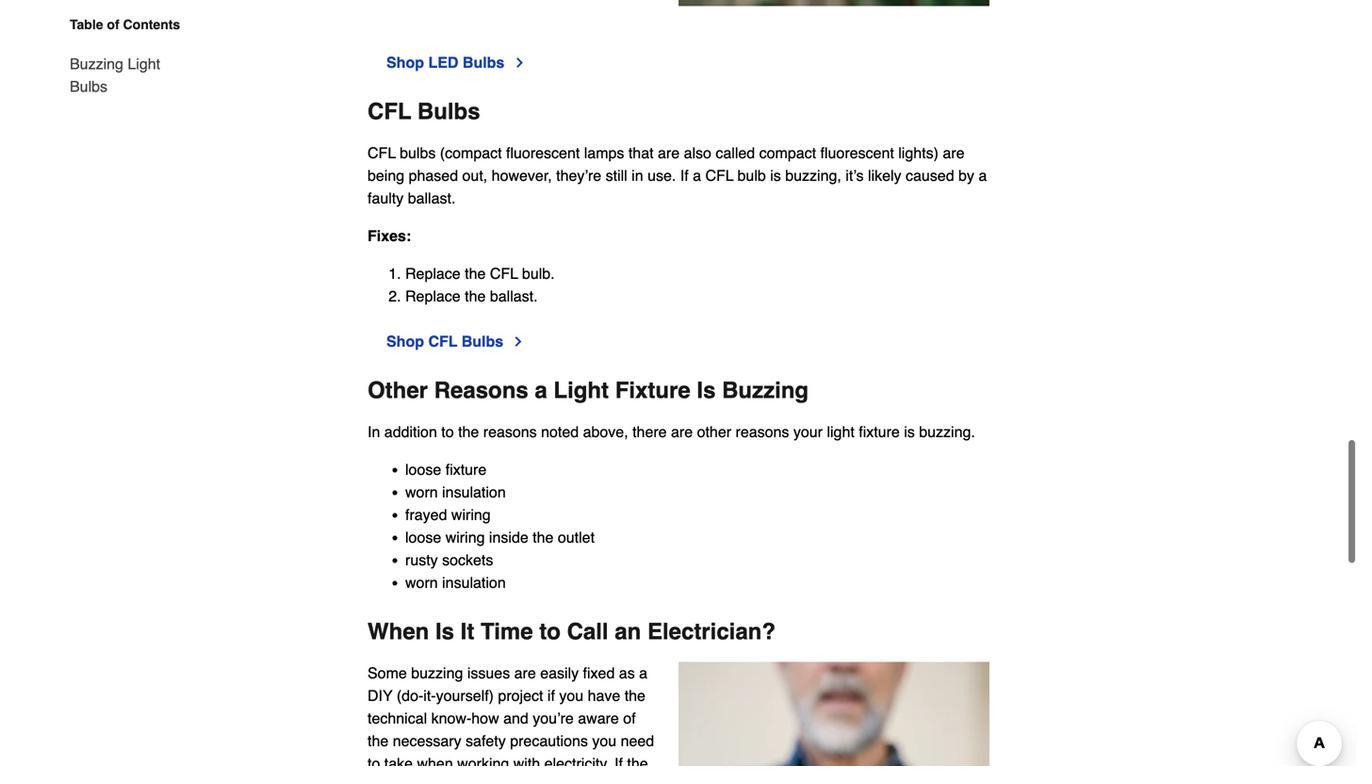 Task type: locate. For each thing, give the bounding box(es) containing it.
replace up shop cfl bulbs
[[405, 288, 461, 305]]

0 horizontal spatial to
[[368, 755, 380, 766]]

chevron right image for shop cfl bulbs
[[511, 334, 526, 349]]

worn up frayed
[[405, 484, 438, 501]]

fluorescent up however,
[[506, 144, 580, 162]]

it-
[[424, 687, 436, 705]]

a right as
[[639, 665, 648, 682]]

you right if
[[559, 687, 584, 705]]

0 vertical spatial light
[[128, 55, 160, 73]]

are up project
[[514, 665, 536, 682]]

the up take
[[368, 733, 389, 750]]

light
[[128, 55, 160, 73], [554, 378, 609, 404]]

if
[[548, 687, 555, 705]]

0 vertical spatial you
[[559, 687, 584, 705]]

1 vertical spatial buzzing
[[722, 378, 809, 404]]

technical
[[368, 710, 427, 727]]

time
[[481, 619, 533, 645]]

0 vertical spatial shop
[[387, 54, 424, 71]]

there
[[633, 423, 667, 441]]

ballast. down phased
[[408, 190, 456, 207]]

2 replace from the top
[[405, 288, 461, 305]]

1 loose from the top
[[405, 461, 441, 479]]

0 horizontal spatial of
[[107, 17, 119, 32]]

0 vertical spatial insulation
[[442, 484, 506, 501]]

1 vertical spatial ballast.
[[490, 288, 538, 305]]

are up use.
[[658, 144, 680, 162]]

to inside some buzzing issues are easily fixed as a diy (do-it-yourself) project if you have the technical know-how and you're aware of the necessary safety precautions you need to take when working with electricity. if
[[368, 755, 380, 766]]

bulbs inside buzzing light bulbs
[[70, 78, 107, 95]]

buzzing
[[70, 55, 123, 73], [722, 378, 809, 404]]

0 horizontal spatial fixture
[[446, 461, 487, 479]]

ballast. inside fixes: replace the cfl bulb. replace the ballast.
[[490, 288, 538, 305]]

in
[[632, 167, 644, 184]]

bulbs
[[463, 54, 505, 71], [70, 78, 107, 95], [418, 99, 480, 125], [462, 333, 504, 350]]

bulb
[[738, 167, 766, 184]]

reasons left your
[[736, 423, 789, 441]]

1 fluorescent from the left
[[506, 144, 580, 162]]

fluorescent
[[506, 144, 580, 162], [821, 144, 894, 162]]

caused
[[906, 167, 955, 184]]

out,
[[462, 167, 488, 184]]

other reasons a light fixture is buzzing
[[368, 378, 809, 404]]

by
[[959, 167, 975, 184]]

insulation up frayed
[[442, 484, 506, 501]]

0 vertical spatial replace
[[405, 265, 461, 283]]

1 vertical spatial is
[[904, 423, 915, 441]]

loose
[[405, 461, 441, 479], [405, 529, 441, 546]]

chevron right image up reasons
[[511, 334, 526, 349]]

the up shop cfl bulbs link
[[465, 288, 486, 305]]

take
[[384, 755, 413, 766]]

as
[[619, 665, 635, 682]]

0 horizontal spatial is
[[770, 167, 781, 184]]

1 vertical spatial loose
[[405, 529, 441, 546]]

a
[[693, 167, 701, 184], [979, 167, 987, 184], [535, 378, 547, 404], [639, 665, 648, 682]]

precautions
[[510, 733, 588, 750]]

fixture inside loose fixture worn insulation frayed wiring loose wiring inside the outlet rusty sockets worn insulation
[[446, 461, 487, 479]]

ballast. inside cfl bulbs (compact fluorescent lamps that are also called compact fluorescent lights) are being phased out, however, they're still in use. if a cfl bulb is buzzing, it's likely caused by a faulty ballast.
[[408, 190, 456, 207]]

0 horizontal spatial ballast.
[[408, 190, 456, 207]]

0 vertical spatial buzzing
[[70, 55, 123, 73]]

above,
[[583, 423, 628, 441]]

worn down rusty
[[405, 574, 438, 592]]

1 horizontal spatial fixture
[[859, 423, 900, 441]]

cfl up bulbs
[[368, 99, 411, 125]]

1 vertical spatial replace
[[405, 288, 461, 305]]

worn
[[405, 484, 438, 501], [405, 574, 438, 592]]

0 horizontal spatial reasons
[[483, 423, 537, 441]]

electrician?
[[648, 619, 776, 645]]

aware
[[578, 710, 619, 727]]

light down contents
[[128, 55, 160, 73]]

1 horizontal spatial is
[[904, 423, 915, 441]]

cfl left bulb.
[[490, 265, 518, 283]]

chevron right image inside shop led bulbs link
[[512, 55, 527, 70]]

0 horizontal spatial light
[[128, 55, 160, 73]]

buzzing up your
[[722, 378, 809, 404]]

replace down the fixes:
[[405, 265, 461, 283]]

of right table
[[107, 17, 119, 32]]

0 vertical spatial ballast.
[[408, 190, 456, 207]]

is
[[770, 167, 781, 184], [904, 423, 915, 441]]

bulbs down table
[[70, 78, 107, 95]]

0 vertical spatial wiring
[[451, 506, 491, 524]]

are up by
[[943, 144, 965, 162]]

1 vertical spatial of
[[623, 710, 636, 727]]

bulbs for cfl
[[462, 333, 504, 350]]

of up need
[[623, 710, 636, 727]]

1 vertical spatial shop
[[387, 333, 424, 350]]

you down aware
[[592, 733, 617, 750]]

1 horizontal spatial reasons
[[736, 423, 789, 441]]

are
[[658, 144, 680, 162], [943, 144, 965, 162], [671, 423, 693, 441], [514, 665, 536, 682]]

1 vertical spatial worn
[[405, 574, 438, 592]]

0 vertical spatial worn
[[405, 484, 438, 501]]

ballast. down bulb.
[[490, 288, 538, 305]]

1 shop from the top
[[387, 54, 424, 71]]

1 horizontal spatial fluorescent
[[821, 144, 894, 162]]

use.
[[648, 167, 676, 184]]

to right addition
[[441, 423, 454, 441]]

1 horizontal spatial to
[[441, 423, 454, 441]]

is left buzzing.
[[904, 423, 915, 441]]

to
[[441, 423, 454, 441], [539, 619, 561, 645], [368, 755, 380, 766]]

have
[[588, 687, 621, 705]]

however,
[[492, 167, 552, 184]]

fixture right the light
[[859, 423, 900, 441]]

0 vertical spatial is
[[770, 167, 781, 184]]

it's
[[846, 167, 864, 184]]

0 horizontal spatial buzzing
[[70, 55, 123, 73]]

addition
[[384, 423, 437, 441]]

is left it
[[436, 619, 454, 645]]

2 shop from the top
[[387, 333, 424, 350]]

fixed
[[583, 665, 615, 682]]

cfl
[[368, 99, 411, 125], [368, 144, 396, 162], [706, 167, 734, 184], [490, 265, 518, 283], [428, 333, 458, 350]]

a right if
[[693, 167, 701, 184]]

the left outlet
[[533, 529, 554, 546]]

2 horizontal spatial to
[[539, 619, 561, 645]]

buzzing inside buzzing light bulbs
[[70, 55, 123, 73]]

fixture up frayed
[[446, 461, 487, 479]]

lamps
[[584, 144, 624, 162]]

fixture
[[859, 423, 900, 441], [446, 461, 487, 479]]

2 reasons from the left
[[736, 423, 789, 441]]

2 vertical spatial to
[[368, 755, 380, 766]]

0 horizontal spatial fluorescent
[[506, 144, 580, 162]]

frayed
[[405, 506, 447, 524]]

is right the bulb
[[770, 167, 781, 184]]

chevron right image right shop led bulbs on the top left of page
[[512, 55, 527, 70]]

the
[[465, 265, 486, 283], [465, 288, 486, 305], [458, 423, 479, 441], [533, 529, 554, 546], [625, 687, 646, 705], [368, 733, 389, 750]]

being
[[368, 167, 405, 184]]

is inside cfl bulbs (compact fluorescent lamps that are also called compact fluorescent lights) are being phased out, however, they're still in use. if a cfl bulb is buzzing, it's likely caused by a faulty ballast.
[[770, 167, 781, 184]]

bulbs for led
[[463, 54, 505, 71]]

also
[[684, 144, 712, 162]]

wiring up sockets
[[446, 529, 485, 546]]

if
[[680, 167, 689, 184]]

0 horizontal spatial is
[[436, 619, 454, 645]]

1 horizontal spatial ballast.
[[490, 288, 538, 305]]

0 vertical spatial to
[[441, 423, 454, 441]]

phased
[[409, 167, 458, 184]]

to left take
[[368, 755, 380, 766]]

loose down addition
[[405, 461, 441, 479]]

insulation
[[442, 484, 506, 501], [442, 574, 506, 592]]

reasons left noted
[[483, 423, 537, 441]]

0 vertical spatial loose
[[405, 461, 441, 479]]

shop up the other
[[387, 333, 424, 350]]

1 vertical spatial light
[[554, 378, 609, 404]]

is
[[697, 378, 716, 404], [436, 619, 454, 645]]

the down reasons
[[458, 423, 479, 441]]

cfl inside fixes: replace the cfl bulb. replace the ballast.
[[490, 265, 518, 283]]

1 horizontal spatial buzzing
[[722, 378, 809, 404]]

when
[[417, 755, 453, 766]]

light
[[827, 423, 855, 441]]

1 vertical spatial fixture
[[446, 461, 487, 479]]

buzzing down table
[[70, 55, 123, 73]]

in addition to the reasons noted above, there are other reasons your light fixture is buzzing.
[[368, 423, 976, 441]]

know-
[[431, 710, 472, 727]]

light up noted
[[554, 378, 609, 404]]

to left the call
[[539, 619, 561, 645]]

(compact
[[440, 144, 502, 162]]

reasons
[[483, 423, 537, 441], [736, 423, 789, 441]]

contents
[[123, 17, 180, 32]]

and
[[503, 710, 529, 727]]

the left bulb.
[[465, 265, 486, 283]]

1 vertical spatial you
[[592, 733, 617, 750]]

cfl up being
[[368, 144, 396, 162]]

that
[[629, 144, 654, 162]]

bulbs up reasons
[[462, 333, 504, 350]]

is up other at the bottom of the page
[[697, 378, 716, 404]]

1 horizontal spatial light
[[554, 378, 609, 404]]

reasons
[[434, 378, 529, 404]]

1 worn from the top
[[405, 484, 438, 501]]

you
[[559, 687, 584, 705], [592, 733, 617, 750]]

some buzzing issues are easily fixed as a diy (do-it-yourself) project if you have the technical know-how and you're aware of the necessary safety precautions you need to take when working with electricity. if
[[368, 665, 655, 766]]

1 vertical spatial chevron right image
[[511, 334, 526, 349]]

1 vertical spatial insulation
[[442, 574, 506, 592]]

0 vertical spatial is
[[697, 378, 716, 404]]

wiring up inside
[[451, 506, 491, 524]]

a right by
[[979, 167, 987, 184]]

bulbs up "(compact" on the left of page
[[418, 99, 480, 125]]

you're
[[533, 710, 574, 727]]

fluorescent up it's
[[821, 144, 894, 162]]

it
[[461, 619, 475, 645]]

shop left led at the left of page
[[387, 54, 424, 71]]

0 vertical spatial chevron right image
[[512, 55, 527, 70]]

bulbs right led at the left of page
[[463, 54, 505, 71]]

insulation down sockets
[[442, 574, 506, 592]]

chevron right image inside shop cfl bulbs link
[[511, 334, 526, 349]]

2 loose from the top
[[405, 529, 441, 546]]

shop
[[387, 54, 424, 71], [387, 333, 424, 350]]

1 horizontal spatial of
[[623, 710, 636, 727]]

chevron right image
[[512, 55, 527, 70], [511, 334, 526, 349]]

1 vertical spatial is
[[436, 619, 454, 645]]

loose up rusty
[[405, 529, 441, 546]]

need
[[621, 733, 654, 750]]



Task type: describe. For each thing, give the bounding box(es) containing it.
they're
[[556, 167, 602, 184]]

1 reasons from the left
[[483, 423, 537, 441]]

buzzing
[[411, 665, 463, 682]]

cfl bulbs
[[368, 99, 480, 125]]

cfl up reasons
[[428, 333, 458, 350]]

likely
[[868, 167, 902, 184]]

still
[[606, 167, 628, 184]]

buzzing light bulbs link
[[70, 41, 196, 98]]

led
[[428, 54, 459, 71]]

electricity.
[[545, 755, 611, 766]]

called
[[716, 144, 755, 162]]

fixture
[[615, 378, 691, 404]]

are inside some buzzing issues are easily fixed as a diy (do-it-yourself) project if you have the technical know-how and you're aware of the necessary safety precautions you need to take when working with electricity. if
[[514, 665, 536, 682]]

table of contents
[[70, 17, 180, 32]]

sockets
[[442, 552, 493, 569]]

chevron right image for shop led bulbs
[[512, 55, 527, 70]]

easily
[[540, 665, 579, 682]]

are right there
[[671, 423, 693, 441]]

other
[[697, 423, 732, 441]]

necessary
[[393, 733, 462, 750]]

working
[[457, 755, 509, 766]]

1 replace from the top
[[405, 265, 461, 283]]

of inside some buzzing issues are easily fixed as a diy (do-it-yourself) project if you have the technical know-how and you're aware of the necessary safety precautions you need to take when working with electricity. if
[[623, 710, 636, 727]]

lights)
[[899, 144, 939, 162]]

rusty
[[405, 552, 438, 569]]

bulb.
[[522, 265, 555, 283]]

fixes:
[[368, 227, 411, 245]]

outlet
[[558, 529, 595, 546]]

loose fixture worn insulation frayed wiring loose wiring inside the outlet rusty sockets worn insulation
[[405, 461, 595, 592]]

noted
[[541, 423, 579, 441]]

0 vertical spatial of
[[107, 17, 119, 32]]

call
[[567, 619, 609, 645]]

a wire hanging light fixture with a newhouse vintage incandescent light bulb. image
[[679, 0, 990, 6]]

2 insulation from the top
[[442, 574, 506, 592]]

the down as
[[625, 687, 646, 705]]

a man wearing a blue shirt and white gloves holding an led light bulb. image
[[679, 662, 990, 766]]

0 horizontal spatial you
[[559, 687, 584, 705]]

yourself)
[[436, 687, 494, 705]]

1 horizontal spatial is
[[697, 378, 716, 404]]

other
[[368, 378, 428, 404]]

shop cfl bulbs
[[387, 333, 504, 350]]

when is it time to call an electrician?
[[368, 619, 776, 645]]

cfl down the called
[[706, 167, 734, 184]]

with
[[514, 755, 540, 766]]

compact
[[759, 144, 816, 162]]

cfl bulbs (compact fluorescent lamps that are also called compact fluorescent lights) are being phased out, however, they're still in use. if a cfl bulb is buzzing, it's likely caused by a faulty ballast.
[[368, 144, 987, 207]]

table of contents element
[[55, 15, 196, 98]]

faulty
[[368, 190, 404, 207]]

0 vertical spatial fixture
[[859, 423, 900, 441]]

fixes: replace the cfl bulb. replace the ballast.
[[368, 227, 555, 305]]

shop for shop led bulbs
[[387, 54, 424, 71]]

table
[[70, 17, 103, 32]]

diy
[[368, 687, 393, 705]]

project
[[498, 687, 543, 705]]

an
[[615, 619, 641, 645]]

2 worn from the top
[[405, 574, 438, 592]]

1 horizontal spatial you
[[592, 733, 617, 750]]

shop led bulbs
[[387, 54, 505, 71]]

shop cfl bulbs link
[[387, 331, 526, 353]]

bulbs for light
[[70, 78, 107, 95]]

inside
[[489, 529, 529, 546]]

buzzing light bulbs
[[70, 55, 160, 95]]

2 fluorescent from the left
[[821, 144, 894, 162]]

bulbs
[[400, 144, 436, 162]]

the inside loose fixture worn insulation frayed wiring loose wiring inside the outlet rusty sockets worn insulation
[[533, 529, 554, 546]]

1 vertical spatial to
[[539, 619, 561, 645]]

in
[[368, 423, 380, 441]]

buzzing.
[[919, 423, 976, 441]]

safety
[[466, 733, 506, 750]]

when
[[368, 619, 429, 645]]

1 insulation from the top
[[442, 484, 506, 501]]

1 vertical spatial wiring
[[446, 529, 485, 546]]

issues
[[467, 665, 510, 682]]

a inside some buzzing issues are easily fixed as a diy (do-it-yourself) project if you have the technical know-how and you're aware of the necessary safety precautions you need to take when working with electricity. if
[[639, 665, 648, 682]]

your
[[794, 423, 823, 441]]

light inside buzzing light bulbs
[[128, 55, 160, 73]]

some
[[368, 665, 407, 682]]

shop for shop cfl bulbs
[[387, 333, 424, 350]]

shop led bulbs link
[[387, 52, 527, 74]]

(do-
[[397, 687, 424, 705]]

a up noted
[[535, 378, 547, 404]]

buzzing,
[[786, 167, 842, 184]]

how
[[472, 710, 499, 727]]



Task type: vqa. For each thing, say whether or not it's contained in the screenshot.
'arrow right' icon
no



